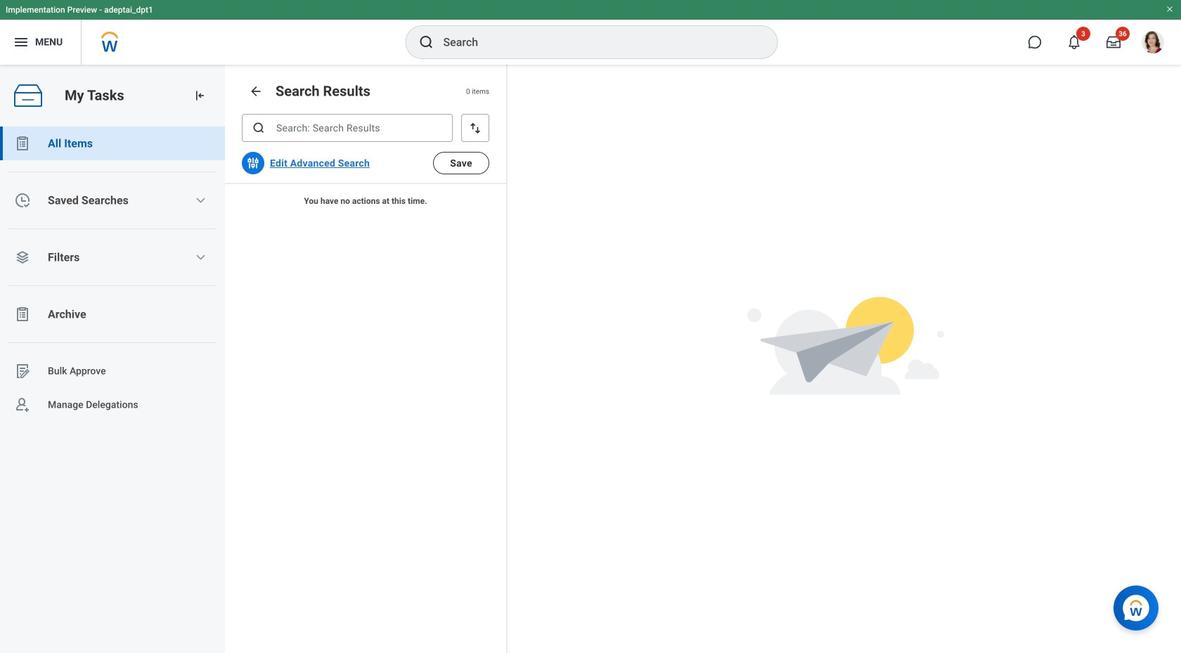 Task type: describe. For each thing, give the bounding box(es) containing it.
2 clipboard image from the top
[[14, 306, 31, 323]]

search image
[[418, 34, 435, 51]]

user plus image
[[14, 397, 31, 413]]

transformation import image
[[193, 89, 207, 103]]

search image
[[252, 121, 266, 135]]

sort image
[[468, 121, 482, 135]]

chevron down image for clock check image
[[195, 195, 206, 206]]

chevron down image for perspective image
[[195, 252, 206, 263]]

configure image
[[246, 156, 260, 170]]

notifications large image
[[1067, 35, 1081, 49]]

profile logan mcneil image
[[1142, 31, 1164, 56]]



Task type: vqa. For each thing, say whether or not it's contained in the screenshot.
banner at top
yes



Task type: locate. For each thing, give the bounding box(es) containing it.
0 vertical spatial chevron down image
[[195, 195, 206, 206]]

clipboard image up rename image
[[14, 306, 31, 323]]

close environment banner image
[[1166, 5, 1174, 13]]

1 vertical spatial clipboard image
[[14, 306, 31, 323]]

perspective image
[[14, 249, 31, 266]]

Search: Search Results text field
[[242, 114, 453, 142]]

1 chevron down image from the top
[[195, 195, 206, 206]]

justify image
[[13, 34, 30, 51]]

rename image
[[14, 363, 31, 380]]

0 vertical spatial clipboard image
[[14, 135, 31, 152]]

inbox large image
[[1107, 35, 1121, 49]]

banner
[[0, 0, 1181, 65]]

clipboard image
[[14, 135, 31, 152], [14, 306, 31, 323]]

Search Workday  search field
[[443, 27, 748, 58]]

1 clipboard image from the top
[[14, 135, 31, 152]]

2 chevron down image from the top
[[195, 252, 206, 263]]

list
[[0, 127, 225, 422]]

chevron down image
[[195, 195, 206, 206], [195, 252, 206, 263]]

arrow left image
[[249, 84, 263, 98]]

clipboard image up clock check image
[[14, 135, 31, 152]]

clock check image
[[14, 192, 31, 209]]

item list element
[[225, 65, 508, 653]]

1 vertical spatial chevron down image
[[195, 252, 206, 263]]



